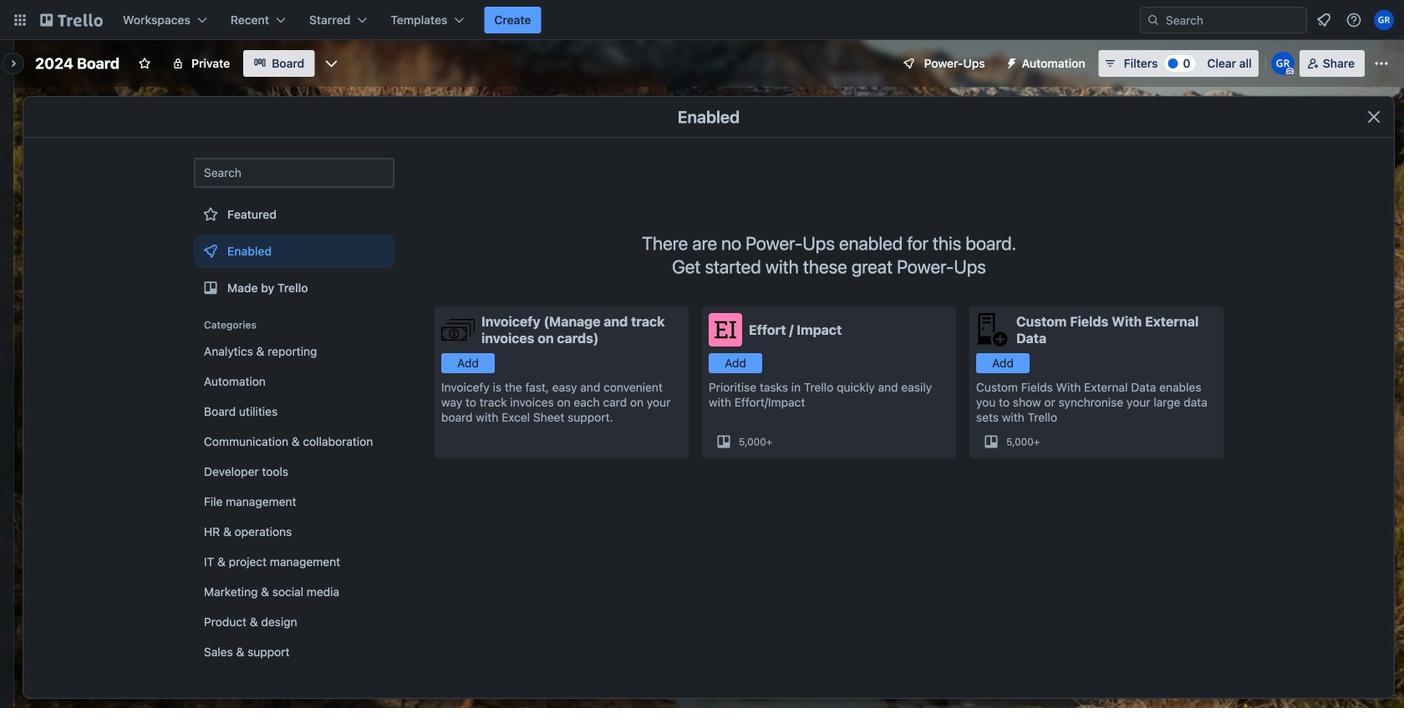 Task type: describe. For each thing, give the bounding box(es) containing it.
Search field
[[1140, 7, 1307, 33]]

primary element
[[0, 0, 1404, 40]]

1 vertical spatial greg robinson (gregrobinson96) image
[[1271, 52, 1295, 75]]

show menu image
[[1373, 55, 1390, 72]]

search image
[[1147, 13, 1160, 27]]

0 notifications image
[[1314, 10, 1334, 30]]

sm image
[[999, 50, 1022, 74]]

back to home image
[[40, 7, 103, 33]]

customize views image
[[323, 55, 340, 72]]



Task type: locate. For each thing, give the bounding box(es) containing it.
1 horizontal spatial greg robinson (gregrobinson96) image
[[1374, 10, 1394, 30]]

open information menu image
[[1346, 12, 1362, 28]]

0 vertical spatial greg robinson (gregrobinson96) image
[[1374, 10, 1394, 30]]

Search text field
[[194, 158, 395, 188]]

greg robinson (gregrobinson96) image inside primary element
[[1374, 10, 1394, 30]]

this member is an admin of this board. image
[[1286, 68, 1294, 75]]

Board name text field
[[27, 50, 128, 77]]

greg robinson (gregrobinson96) image down search field on the right of page
[[1271, 52, 1295, 75]]

star or unstar board image
[[138, 57, 151, 70]]

0 horizontal spatial greg robinson (gregrobinson96) image
[[1271, 52, 1295, 75]]

greg robinson (gregrobinson96) image
[[1374, 10, 1394, 30], [1271, 52, 1295, 75]]

greg robinson (gregrobinson96) image right open information menu icon in the right top of the page
[[1374, 10, 1394, 30]]



Task type: vqa. For each thing, say whether or not it's contained in the screenshot.
left Jeremy Miller (Jeremymiller198) image
no



